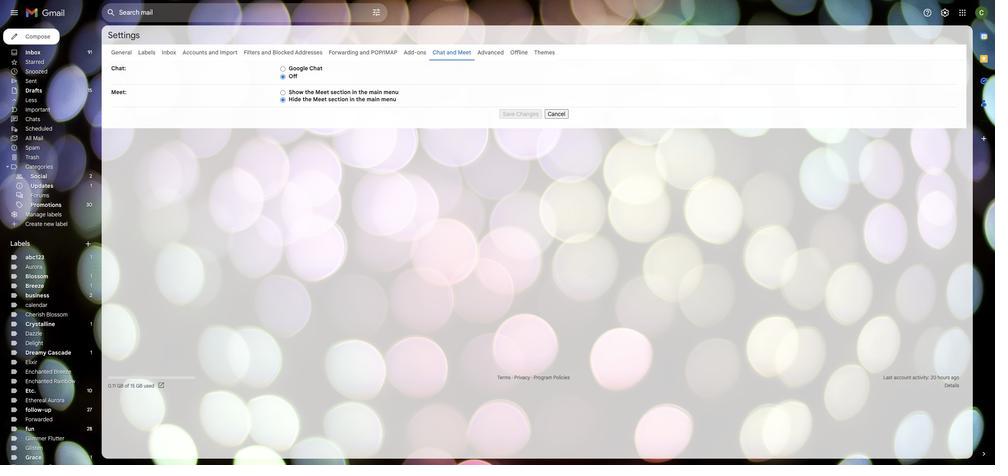 Task type: vqa. For each thing, say whether or not it's contained in the screenshot.
the Add-ons
yes



Task type: describe. For each thing, give the bounding box(es) containing it.
crystalline
[[25, 321, 55, 328]]

add-
[[404, 49, 417, 56]]

0 vertical spatial blossom
[[25, 273, 48, 280]]

trash link
[[25, 154, 39, 161]]

cherish blossom
[[25, 311, 68, 318]]

1 for crystalline
[[90, 321, 92, 327]]

1 vertical spatial blossom
[[46, 311, 68, 318]]

menu for show the meet section in the main menu
[[384, 89, 399, 96]]

ethereal aurora
[[25, 397, 64, 404]]

28
[[87, 426, 92, 432]]

offline
[[511, 49, 528, 56]]

enchanted rainbow link
[[25, 378, 75, 385]]

privacy link
[[515, 375, 530, 381]]

forwarded link
[[25, 416, 53, 423]]

glisten
[[25, 445, 43, 452]]

less
[[25, 97, 37, 104]]

cancel button
[[545, 109, 569, 119]]

enchanted for enchanted breeze
[[25, 368, 52, 375]]

general
[[111, 49, 132, 56]]

dreamy
[[25, 349, 46, 356]]

in for show the meet section in the main menu
[[352, 89, 357, 96]]

advanced search options image
[[369, 4, 385, 20]]

forwarding and pop/imap link
[[329, 49, 398, 56]]

forwarding
[[329, 49, 358, 56]]

manage labels create new label
[[25, 211, 68, 228]]

91
[[88, 49, 92, 55]]

1 horizontal spatial aurora
[[48, 397, 64, 404]]

categories
[[25, 163, 53, 170]]

terms · privacy · program policies
[[498, 375, 570, 381]]

footer containing terms
[[102, 374, 967, 390]]

manage labels link
[[25, 211, 62, 218]]

Off radio
[[281, 74, 286, 80]]

menu for hide the meet section in the main menu
[[381, 96, 396, 103]]

cascade
[[48, 349, 71, 356]]

1 for updates
[[90, 183, 92, 189]]

1 for blossom
[[90, 273, 92, 279]]

labels for the labels link
[[138, 49, 155, 56]]

updates link
[[31, 182, 53, 190]]

advanced
[[478, 49, 504, 56]]

policies
[[554, 375, 570, 381]]

calendar
[[25, 302, 48, 309]]

main menu image
[[10, 8, 19, 17]]

1 for dreamy cascade
[[90, 350, 92, 356]]

important link
[[25, 106, 50, 113]]

Google Chat radio
[[281, 66, 286, 72]]

sent
[[25, 77, 37, 85]]

meet for hide
[[313, 96, 327, 103]]

show the meet section in the main menu
[[289, 89, 399, 96]]

sent link
[[25, 77, 37, 85]]

dazzle link
[[25, 330, 42, 337]]

compose
[[25, 33, 50, 40]]

grace
[[25, 454, 42, 461]]

0 vertical spatial aurora
[[25, 263, 42, 271]]

accounts and import link
[[183, 49, 238, 56]]

1 gb from the left
[[117, 383, 124, 389]]

section for show
[[331, 89, 351, 96]]

offline link
[[511, 49, 528, 56]]

1 for grace
[[90, 455, 92, 461]]

used
[[144, 383, 154, 389]]

themes
[[535, 49, 555, 56]]

forwarded
[[25, 416, 53, 423]]

glisten link
[[25, 445, 43, 452]]

details
[[945, 383, 960, 389]]

trash
[[25, 154, 39, 161]]

cancel
[[548, 110, 566, 118]]

program policies link
[[534, 375, 570, 381]]

scheduled
[[25, 125, 52, 132]]

fun
[[25, 426, 34, 433]]

rainbow
[[54, 378, 75, 385]]

blossom link
[[25, 273, 48, 280]]

2 inbox link from the left
[[162, 49, 176, 56]]

settings
[[108, 30, 140, 40]]

chat and meet link
[[433, 49, 471, 56]]

label
[[56, 221, 68, 228]]

glimmer flutter
[[25, 435, 64, 442]]

show
[[289, 89, 304, 96]]

follow link to manage storage image
[[158, 382, 166, 390]]

follow-up link
[[25, 406, 51, 414]]

social link
[[31, 173, 47, 180]]

0 vertical spatial breeze
[[25, 283, 44, 290]]

search mail image
[[104, 6, 118, 20]]

chats
[[25, 116, 40, 123]]

etc.
[[25, 387, 36, 395]]

mail
[[33, 135, 43, 142]]

program
[[534, 375, 553, 381]]

chats link
[[25, 116, 40, 123]]

save changes
[[503, 110, 539, 118]]

promotions link
[[31, 201, 62, 209]]

1 · from the left
[[512, 375, 513, 381]]

etc. link
[[25, 387, 36, 395]]

compose button
[[3, 29, 60, 45]]

breeze link
[[25, 283, 44, 290]]

spam
[[25, 144, 40, 151]]

drafts
[[25, 87, 42, 94]]

labels heading
[[10, 240, 84, 248]]

1 horizontal spatial breeze
[[54, 368, 71, 375]]

forums link
[[31, 192, 49, 199]]

delight
[[25, 340, 43, 347]]

labels link
[[138, 49, 155, 56]]

business link
[[25, 292, 49, 299]]

less button
[[0, 95, 95, 105]]

google chat
[[289, 65, 323, 72]]

create
[[25, 221, 42, 228]]

1 horizontal spatial 15
[[130, 383, 135, 389]]

updates
[[31, 182, 53, 190]]



Task type: locate. For each thing, give the bounding box(es) containing it.
advanced link
[[478, 49, 504, 56]]

snoozed link
[[25, 68, 48, 75]]

1 vertical spatial aurora
[[48, 397, 64, 404]]

addresses
[[295, 49, 323, 56]]

pop/imap
[[371, 49, 398, 56]]

2 · from the left
[[532, 375, 533, 381]]

settings image
[[941, 8, 950, 17]]

0 vertical spatial 2
[[90, 173, 92, 179]]

filters and blocked addresses link
[[244, 49, 323, 56]]

glimmer flutter link
[[25, 435, 64, 442]]

ethereal aurora link
[[25, 397, 64, 404]]

meet for show
[[316, 89, 329, 96]]

0 horizontal spatial inbox
[[25, 49, 41, 56]]

20
[[931, 375, 937, 381]]

27
[[87, 407, 92, 413]]

abc123
[[25, 254, 44, 261]]

flutter
[[48, 435, 64, 442]]

cherish blossom link
[[25, 311, 68, 318]]

1 2 from the top
[[90, 173, 92, 179]]

1 vertical spatial breeze
[[54, 368, 71, 375]]

0 vertical spatial enchanted
[[25, 368, 52, 375]]

7 1 from the top
[[90, 455, 92, 461]]

inbox up starred link
[[25, 49, 41, 56]]

enchanted for enchanted rainbow
[[25, 378, 52, 385]]

starred
[[25, 58, 44, 66]]

inbox for 2nd inbox link from left
[[162, 49, 176, 56]]

themes link
[[535, 49, 555, 56]]

1 vertical spatial 15
[[130, 383, 135, 389]]

3 1 from the top
[[90, 273, 92, 279]]

meet for chat
[[458, 49, 471, 56]]

and for filters
[[261, 49, 271, 56]]

breeze up rainbow
[[54, 368, 71, 375]]

2 1 from the top
[[90, 254, 92, 260]]

add-ons
[[404, 49, 426, 56]]

delight link
[[25, 340, 43, 347]]

aurora link
[[25, 263, 42, 271]]

2 inbox from the left
[[162, 49, 176, 56]]

labels navigation
[[0, 25, 102, 465]]

inbox for 2nd inbox link from right
[[25, 49, 41, 56]]

dreamy cascade
[[25, 349, 71, 356]]

1 horizontal spatial inbox link
[[162, 49, 176, 56]]

Show the Meet section in the main menu radio
[[281, 90, 286, 96]]

add-ons link
[[404, 49, 426, 56]]

0.11
[[108, 383, 116, 389]]

1 horizontal spatial inbox
[[162, 49, 176, 56]]

gb left the of at the bottom left of the page
[[117, 383, 124, 389]]

promotions
[[31, 201, 62, 209]]

dazzle
[[25, 330, 42, 337]]

last
[[884, 375, 893, 381]]

all mail link
[[25, 135, 43, 142]]

1 1 from the top
[[90, 183, 92, 189]]

4 1 from the top
[[90, 283, 92, 289]]

1 for breeze
[[90, 283, 92, 289]]

2 and from the left
[[261, 49, 271, 56]]

and right "filters"
[[261, 49, 271, 56]]

chat down addresses at the left top
[[310, 65, 323, 72]]

blossom up breeze link
[[25, 273, 48, 280]]

0 horizontal spatial breeze
[[25, 283, 44, 290]]

terms link
[[498, 375, 511, 381]]

Search mail text field
[[119, 9, 350, 17]]

blossom
[[25, 273, 48, 280], [46, 311, 68, 318]]

enchanted
[[25, 368, 52, 375], [25, 378, 52, 385]]

filters and blocked addresses
[[244, 49, 323, 56]]

blocked
[[273, 49, 294, 56]]

elixir link
[[25, 359, 37, 366]]

changes
[[517, 110, 539, 118]]

1 vertical spatial labels
[[10, 240, 30, 248]]

3 and from the left
[[360, 49, 370, 56]]

section for hide
[[328, 96, 348, 103]]

ons
[[417, 49, 426, 56]]

0 horizontal spatial 15
[[88, 87, 92, 93]]

labels inside 'navigation'
[[10, 240, 30, 248]]

support image
[[923, 8, 933, 17]]

0 vertical spatial chat
[[433, 49, 445, 56]]

5 1 from the top
[[90, 321, 92, 327]]

15 right the of at the bottom left of the page
[[130, 383, 135, 389]]

forums
[[31, 192, 49, 199]]

1 for abc123
[[90, 254, 92, 260]]

1 vertical spatial enchanted
[[25, 378, 52, 385]]

all
[[25, 135, 32, 142]]

gb left the used
[[136, 383, 143, 389]]

and left import
[[209, 49, 219, 56]]

main for hide the meet section in the main menu
[[367, 96, 380, 103]]

2 for social
[[90, 173, 92, 179]]

and left pop/imap
[[360, 49, 370, 56]]

elixir
[[25, 359, 37, 366]]

0 horizontal spatial labels
[[10, 240, 30, 248]]

labels for labels heading
[[10, 240, 30, 248]]

inbox inside labels 'navigation'
[[25, 49, 41, 56]]

labels up abc123
[[10, 240, 30, 248]]

follow-
[[25, 406, 45, 414]]

inbox link up starred link
[[25, 49, 41, 56]]

and
[[209, 49, 219, 56], [261, 49, 271, 56], [360, 49, 370, 56], [447, 49, 457, 56]]

15 inside labels 'navigation'
[[88, 87, 92, 93]]

inbox right the labels link
[[162, 49, 176, 56]]

forwarding and pop/imap
[[329, 49, 398, 56]]

15 left meet:
[[88, 87, 92, 93]]

1 enchanted from the top
[[25, 368, 52, 375]]

· right 'privacy'
[[532, 375, 533, 381]]

enchanted up etc. link
[[25, 378, 52, 385]]

10
[[87, 388, 92, 394]]

Hide the Meet section in the main menu radio
[[281, 97, 286, 103]]

2 enchanted from the top
[[25, 378, 52, 385]]

blossom up crystalline link
[[46, 311, 68, 318]]

main for show the meet section in the main menu
[[369, 89, 382, 96]]

categories link
[[25, 163, 53, 170]]

labels
[[138, 49, 155, 56], [10, 240, 30, 248]]

0 horizontal spatial ·
[[512, 375, 513, 381]]

aurora up up
[[48, 397, 64, 404]]

follow-up
[[25, 406, 51, 414]]

· right terms link
[[512, 375, 513, 381]]

meet
[[458, 49, 471, 56], [316, 89, 329, 96], [313, 96, 327, 103]]

and for forwarding
[[360, 49, 370, 56]]

enchanted rainbow
[[25, 378, 75, 385]]

chat right ons
[[433, 49, 445, 56]]

details link
[[945, 383, 960, 389]]

all mail
[[25, 135, 43, 142]]

None search field
[[102, 3, 388, 22]]

enchanted breeze
[[25, 368, 71, 375]]

fun link
[[25, 426, 34, 433]]

1 vertical spatial chat
[[310, 65, 323, 72]]

1 vertical spatial 2
[[90, 292, 92, 298]]

and right ons
[[447, 49, 457, 56]]

cherish
[[25, 311, 45, 318]]

dreamy cascade link
[[25, 349, 71, 356]]

4 and from the left
[[447, 49, 457, 56]]

inbox link right the labels link
[[162, 49, 176, 56]]

1 and from the left
[[209, 49, 219, 56]]

save
[[503, 110, 515, 118]]

chat
[[433, 49, 445, 56], [310, 65, 323, 72]]

accounts
[[183, 49, 207, 56]]

inbox link
[[25, 49, 41, 56], [162, 49, 176, 56]]

abc123 link
[[25, 254, 44, 261]]

gmail image
[[25, 5, 69, 21]]

social
[[31, 173, 47, 180]]

0 horizontal spatial gb
[[117, 383, 124, 389]]

labels right general link
[[138, 49, 155, 56]]

and for chat
[[447, 49, 457, 56]]

0 horizontal spatial aurora
[[25, 263, 42, 271]]

1 horizontal spatial gb
[[136, 383, 143, 389]]

in for hide the meet section in the main menu
[[350, 96, 355, 103]]

new
[[44, 221, 54, 228]]

terms
[[498, 375, 511, 381]]

google
[[289, 65, 308, 72]]

and for accounts
[[209, 49, 219, 56]]

crystalline link
[[25, 321, 55, 328]]

1 inbox from the left
[[25, 49, 41, 56]]

breeze down blossom 'link'
[[25, 283, 44, 290]]

2 gb from the left
[[136, 383, 143, 389]]

chat:
[[111, 65, 126, 72]]

drafts link
[[25, 87, 42, 94]]

enchanted breeze link
[[25, 368, 71, 375]]

1 horizontal spatial labels
[[138, 49, 155, 56]]

0 horizontal spatial inbox link
[[25, 49, 41, 56]]

navigation containing save changes
[[111, 107, 958, 119]]

aurora down abc123 link at the bottom of the page
[[25, 263, 42, 271]]

navigation
[[111, 107, 958, 119]]

tab list
[[973, 25, 996, 437]]

up
[[45, 406, 51, 414]]

aurora
[[25, 263, 42, 271], [48, 397, 64, 404]]

0.11 gb of 15 gb used
[[108, 383, 154, 389]]

2
[[90, 173, 92, 179], [90, 292, 92, 298]]

1
[[90, 183, 92, 189], [90, 254, 92, 260], [90, 273, 92, 279], [90, 283, 92, 289], [90, 321, 92, 327], [90, 350, 92, 356], [90, 455, 92, 461]]

1 horizontal spatial chat
[[433, 49, 445, 56]]

enchanted down 'elixir'
[[25, 368, 52, 375]]

main
[[369, 89, 382, 96], [367, 96, 380, 103]]

0 vertical spatial 15
[[88, 87, 92, 93]]

0 horizontal spatial chat
[[310, 65, 323, 72]]

1 inbox link from the left
[[25, 49, 41, 56]]

2 2 from the top
[[90, 292, 92, 298]]

0 vertical spatial labels
[[138, 49, 155, 56]]

1 horizontal spatial ·
[[532, 375, 533, 381]]

footer
[[102, 374, 967, 390]]

save changes button
[[500, 109, 542, 119]]

off
[[289, 73, 298, 80]]

6 1 from the top
[[90, 350, 92, 356]]

glimmer
[[25, 435, 47, 442]]

2 for business
[[90, 292, 92, 298]]



